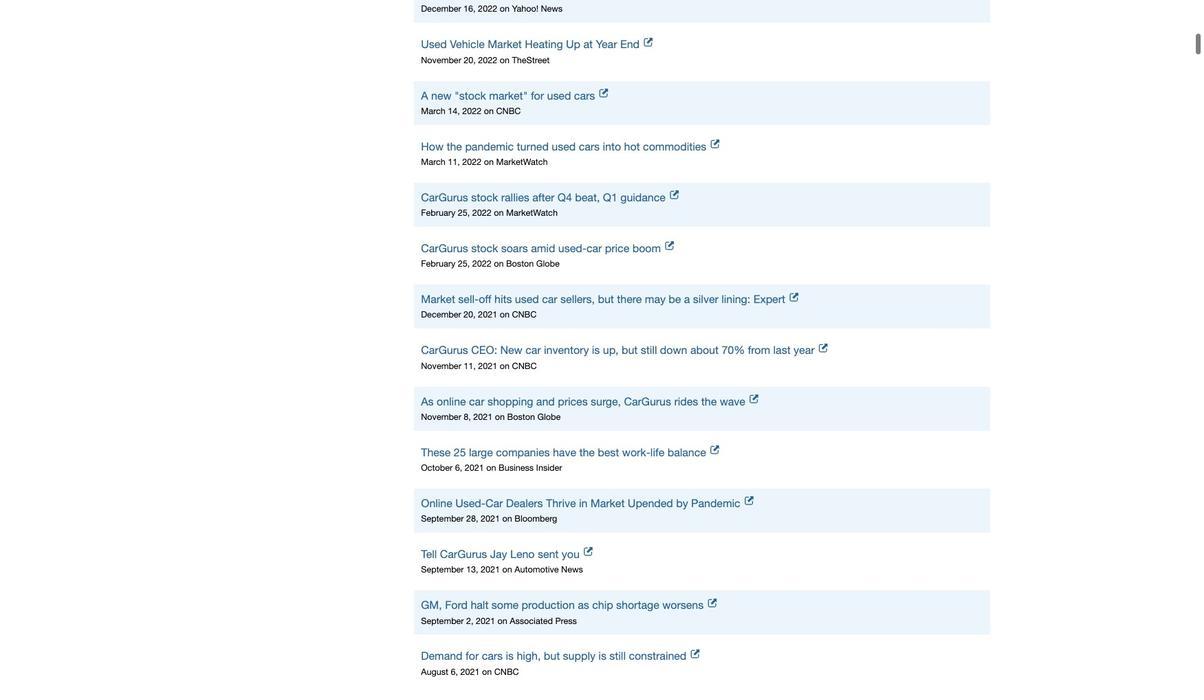 Task type: describe. For each thing, give the bounding box(es) containing it.
2 vertical spatial market
[[591, 497, 625, 510]]

ford
[[445, 599, 468, 612]]

bloomberg
[[515, 514, 557, 524]]

wave
[[720, 395, 746, 408]]

cnbc for hits
[[512, 310, 537, 320]]

in
[[579, 497, 588, 510]]

after
[[533, 191, 555, 204]]

into
[[603, 140, 621, 152]]

february 25, 2022 on marketwatch
[[421, 208, 558, 218]]

used-
[[456, 497, 486, 510]]

car left sellers,
[[542, 293, 558, 306]]

on for car
[[503, 514, 512, 524]]

off
[[479, 293, 492, 306]]

globe for used-
[[536, 259, 560, 269]]

is left up,
[[592, 344, 600, 357]]

on for car
[[495, 412, 505, 422]]

as online car shopping and prices surge, cargurus rides the wave
[[421, 395, 746, 408]]

insider
[[536, 463, 562, 473]]

on for halt
[[498, 616, 508, 626]]

december for december 16, 2022 on yahoo! news
[[421, 4, 461, 14]]

inventory
[[544, 344, 589, 357]]

a
[[684, 293, 690, 306]]

how the pandemic turned used cars into hot commodities
[[421, 140, 707, 152]]

"stock
[[455, 89, 486, 101]]

cargurus up 13,
[[440, 548, 487, 561]]

year
[[596, 38, 617, 50]]

how the pandemic turned used cars into hot commodities link
[[421, 139, 984, 154]]

october 6, 2021 on business insider
[[421, 463, 562, 473]]

ceo:
[[471, 344, 497, 357]]

up,
[[603, 344, 619, 357]]

on for off
[[500, 310, 510, 320]]

car left price on the top right
[[587, 242, 602, 255]]

surge,
[[591, 395, 621, 408]]

2021 for new
[[478, 361, 498, 371]]

2022 right the 16,
[[478, 4, 497, 14]]

march for a
[[421, 106, 446, 116]]

is right supply
[[599, 650, 607, 663]]

market"
[[489, 89, 528, 101]]

companies
[[496, 446, 550, 459]]

thestreet
[[512, 55, 550, 65]]

25, for soars
[[458, 259, 470, 269]]

but for still
[[622, 344, 638, 357]]

december for december 20, 2021 on cnbc
[[421, 310, 461, 320]]

25
[[454, 446, 466, 459]]

boston for amid
[[506, 259, 534, 269]]

gm,
[[421, 599, 442, 612]]

business
[[499, 463, 534, 473]]

on for market
[[500, 55, 510, 65]]

halt
[[471, 599, 489, 612]]

demand
[[421, 650, 463, 663]]

sellers,
[[561, 293, 595, 306]]

on for soars
[[494, 259, 504, 269]]

september for tell
[[421, 565, 464, 575]]

cargurus for cargurus stock soars amid used-car price boom
[[421, 242, 468, 255]]

beat,
[[575, 191, 600, 204]]

august
[[421, 667, 448, 677]]

cargurus stock rallies after q4 beat, q1 guidance
[[421, 191, 666, 204]]

70%
[[722, 344, 745, 357]]

still for but
[[641, 344, 657, 357]]

september 13, 2021 on automotive news
[[421, 565, 583, 575]]

down
[[660, 344, 688, 357]]

boom
[[633, 242, 661, 255]]

1 vertical spatial cars
[[579, 140, 600, 152]]

pandemic
[[465, 140, 514, 152]]

hot
[[624, 140, 640, 152]]

rallies
[[501, 191, 530, 204]]

6, for demand
[[451, 667, 458, 677]]

february for cargurus stock soars amid used-car price boom
[[421, 259, 456, 269]]

november for used
[[421, 55, 461, 65]]

large
[[469, 446, 493, 459]]

28,
[[466, 514, 479, 524]]

still for is
[[610, 650, 626, 663]]

september 28, 2021 on bloomberg
[[421, 514, 557, 524]]

2021 for car
[[474, 412, 493, 422]]

market sell-off hits used car sellers, but there may be a silver lining: expert link
[[421, 292, 984, 307]]

used
[[421, 38, 447, 50]]

amid
[[531, 242, 555, 255]]

on for jay
[[503, 565, 512, 575]]

automotive
[[515, 565, 559, 575]]

these
[[421, 446, 451, 459]]

up
[[566, 38, 581, 50]]

20, for vehicle
[[464, 55, 476, 65]]

september for online
[[421, 514, 464, 524]]

cnbc for car
[[512, 361, 537, 371]]

marketwatch for turned
[[496, 157, 548, 167]]

from
[[748, 344, 771, 357]]

jay
[[490, 548, 507, 561]]

0 horizontal spatial market
[[421, 293, 455, 306]]

tell cargurus jay leno sent you
[[421, 548, 580, 561]]

stock for rallies
[[471, 191, 498, 204]]

shortage
[[616, 599, 660, 612]]

have
[[553, 446, 576, 459]]

be
[[669, 293, 681, 306]]

1 horizontal spatial the
[[579, 446, 595, 459]]

but for there
[[598, 293, 614, 306]]

is left high,
[[506, 650, 514, 663]]

2,
[[466, 616, 474, 626]]

lining:
[[722, 293, 751, 306]]

as online car shopping and prices surge, cargurus rides the wave link
[[421, 394, 984, 410]]

2 vertical spatial cars
[[482, 650, 503, 663]]

on for rallies
[[494, 208, 504, 218]]

turned
[[517, 140, 549, 152]]

as
[[578, 599, 589, 612]]

yahoo!
[[512, 4, 539, 14]]

online
[[421, 497, 453, 510]]

used vehicle market heating up at year end link
[[421, 37, 984, 52]]

chip
[[592, 599, 613, 612]]

2022 for "stock
[[462, 106, 482, 116]]

new
[[500, 344, 523, 357]]

demand for cars is high, but supply is still constrained
[[421, 650, 687, 663]]

december 16, 2022 on yahoo! news
[[421, 4, 563, 14]]

cargurus stock rallies after q4 beat, q1 guidance link
[[421, 190, 984, 205]]

tell cargurus jay leno sent you link
[[421, 547, 984, 563]]

about
[[691, 344, 719, 357]]

expert
[[754, 293, 786, 306]]

cargurus stock soars amid used-car price boom
[[421, 242, 661, 255]]

hits
[[495, 293, 512, 306]]

sent
[[538, 548, 559, 561]]



Task type: vqa. For each thing, say whether or not it's contained in the screenshot.
the GM, Ford halt some production as chip shortage worsens LINK
yes



Task type: locate. For each thing, give the bounding box(es) containing it.
on down new
[[500, 361, 510, 371]]

8,
[[464, 412, 471, 422]]

0 vertical spatial for
[[531, 89, 544, 101]]

the right rides at the right bottom of page
[[701, 395, 717, 408]]

but
[[598, 293, 614, 306], [622, 344, 638, 357], [544, 650, 560, 663]]

2022 for soars
[[472, 259, 492, 269]]

14,
[[448, 106, 460, 116]]

1 horizontal spatial for
[[531, 89, 544, 101]]

february 25, 2022 on boston globe
[[421, 259, 560, 269]]

on down some
[[498, 616, 508, 626]]

1 25, from the top
[[458, 208, 470, 218]]

on right august on the left bottom
[[482, 667, 492, 677]]

used for cars
[[552, 140, 576, 152]]

on down car
[[503, 514, 512, 524]]

february for cargurus stock rallies after q4 beat, q1 guidance
[[421, 208, 456, 218]]

september 2, 2021 on associated press
[[421, 616, 577, 626]]

marketwatch for after
[[506, 208, 558, 218]]

cars up august 6, 2021 on cnbc at the left bottom of page
[[482, 650, 503, 663]]

guidance
[[621, 191, 666, 204]]

2021 for halt
[[476, 616, 495, 626]]

1 vertical spatial 11,
[[464, 361, 476, 371]]

2022 down "stock
[[462, 106, 482, 116]]

market left sell-
[[421, 293, 455, 306]]

cnbc down high,
[[494, 667, 519, 677]]

20,
[[464, 55, 476, 65], [464, 310, 476, 320]]

november up the online
[[421, 361, 461, 371]]

1 stock from the top
[[471, 191, 498, 204]]

2022 down march 11, 2022 on marketwatch
[[472, 208, 492, 218]]

0 vertical spatial boston
[[506, 259, 534, 269]]

2021 right the 2,
[[476, 616, 495, 626]]

september for gm,
[[421, 616, 464, 626]]

cnbc down "hits"
[[512, 310, 537, 320]]

2 vertical spatial november
[[421, 412, 461, 422]]

2022 down pandemic
[[462, 157, 482, 167]]

september down online
[[421, 514, 464, 524]]

1 vertical spatial stock
[[471, 242, 498, 255]]

1 vertical spatial news
[[561, 565, 583, 575]]

on for pandemic
[[484, 157, 494, 167]]

upended
[[628, 497, 673, 510]]

2022
[[478, 4, 497, 14], [478, 55, 498, 65], [462, 106, 482, 116], [462, 157, 482, 167], [472, 208, 492, 218], [472, 259, 492, 269]]

cargurus up february 25, 2022 on marketwatch
[[421, 191, 468, 204]]

used right "hits"
[[515, 293, 539, 306]]

0 vertical spatial still
[[641, 344, 657, 357]]

0 vertical spatial 11,
[[448, 157, 460, 167]]

1 vertical spatial february
[[421, 259, 456, 269]]

december left the 16,
[[421, 4, 461, 14]]

december 20, 2021 on cnbc
[[421, 310, 537, 320]]

market sell-off hits used car sellers, but there may be a silver lining: expert
[[421, 293, 786, 306]]

3 november from the top
[[421, 412, 461, 422]]

used for car
[[515, 293, 539, 306]]

globe down amid
[[536, 259, 560, 269]]

2 vertical spatial september
[[421, 616, 464, 626]]

0 vertical spatial february
[[421, 208, 456, 218]]

2 horizontal spatial but
[[622, 344, 638, 357]]

2021 down demand
[[461, 667, 480, 677]]

price
[[605, 242, 630, 255]]

0 vertical spatial 25,
[[458, 208, 470, 218]]

2022 for market
[[478, 55, 498, 65]]

25, for rallies
[[458, 208, 470, 218]]

1 20, from the top
[[464, 55, 476, 65]]

on down shopping on the left bottom of the page
[[495, 412, 505, 422]]

november down used
[[421, 55, 461, 65]]

best
[[598, 446, 619, 459]]

2021 for car
[[481, 514, 500, 524]]

november down the online
[[421, 412, 461, 422]]

gm, ford halt some production as chip shortage worsens link
[[421, 598, 984, 614]]

august 6, 2021 on cnbc
[[421, 667, 519, 677]]

25, down march 11, 2022 on marketwatch
[[458, 208, 470, 218]]

march down how
[[421, 157, 446, 167]]

0 vertical spatial november
[[421, 55, 461, 65]]

on down large
[[487, 463, 496, 473]]

cnbc for is
[[494, 667, 519, 677]]

november 20, 2022 on thestreet
[[421, 55, 550, 65]]

0 horizontal spatial 11,
[[448, 157, 460, 167]]

stock for soars
[[471, 242, 498, 255]]

soars
[[501, 242, 528, 255]]

0 vertical spatial september
[[421, 514, 464, 524]]

2 september from the top
[[421, 565, 464, 575]]

globe for and
[[538, 412, 561, 422]]

these 25 large companies have the best work-life balance link
[[421, 445, 984, 461]]

the
[[447, 140, 462, 152], [701, 395, 717, 408], [579, 446, 595, 459]]

2 march from the top
[[421, 157, 446, 167]]

0 vertical spatial market
[[488, 38, 522, 50]]

1 vertical spatial globe
[[538, 412, 561, 422]]

2 february from the top
[[421, 259, 456, 269]]

but inside market sell-off hits used car sellers, but there may be a silver lining: expert link
[[598, 293, 614, 306]]

1 vertical spatial boston
[[507, 412, 535, 422]]

0 vertical spatial but
[[598, 293, 614, 306]]

commodities
[[643, 140, 707, 152]]

q1
[[603, 191, 618, 204]]

0 horizontal spatial for
[[466, 650, 479, 663]]

boston
[[506, 259, 534, 269], [507, 412, 535, 422]]

a new "stock market" for used cars
[[421, 89, 595, 101]]

news for december 16, 2022 on yahoo! news
[[541, 4, 563, 14]]

still
[[641, 344, 657, 357], [610, 650, 626, 663]]

news
[[541, 4, 563, 14], [561, 565, 583, 575]]

2021 down car
[[481, 514, 500, 524]]

new
[[431, 89, 452, 101]]

cnbc for market"
[[496, 106, 521, 116]]

car up 8,
[[469, 395, 485, 408]]

0 vertical spatial used
[[547, 89, 571, 101]]

used down thestreet
[[547, 89, 571, 101]]

but inside 'cargurus ceo: new car inventory is up, but still down about 70% from last year' link
[[622, 344, 638, 357]]

october
[[421, 463, 453, 473]]

and
[[536, 395, 555, 408]]

1 vertical spatial 6,
[[451, 667, 458, 677]]

on down rallies
[[494, 208, 504, 218]]

6, for these
[[455, 463, 462, 473]]

on down "hits"
[[500, 310, 510, 320]]

cars down "at" at the top left
[[574, 89, 595, 101]]

market up november 20, 2022 on thestreet
[[488, 38, 522, 50]]

december down sell-
[[421, 310, 461, 320]]

on down tell cargurus jay leno sent you
[[503, 565, 512, 575]]

6, down 25
[[455, 463, 462, 473]]

1 vertical spatial 25,
[[458, 259, 470, 269]]

on down "soars"
[[494, 259, 504, 269]]

some
[[492, 599, 519, 612]]

on left yahoo!
[[500, 4, 510, 14]]

1 horizontal spatial still
[[641, 344, 657, 357]]

2 december from the top
[[421, 310, 461, 320]]

march for how
[[421, 157, 446, 167]]

1 vertical spatial 20,
[[464, 310, 476, 320]]

but right high,
[[544, 650, 560, 663]]

3 september from the top
[[421, 616, 464, 626]]

february down how
[[421, 208, 456, 218]]

worsens
[[663, 599, 704, 612]]

2021 down off
[[478, 310, 497, 320]]

cars left into
[[579, 140, 600, 152]]

25, up sell-
[[458, 259, 470, 269]]

on for "stock
[[484, 106, 494, 116]]

cargurus ceo: new car inventory is up, but still down about 70% from last year link
[[421, 343, 984, 358]]

february
[[421, 208, 456, 218], [421, 259, 456, 269]]

for up august 6, 2021 on cnbc at the left bottom of page
[[466, 650, 479, 663]]

cnbc down new
[[512, 361, 537, 371]]

for
[[531, 89, 544, 101], [466, 650, 479, 663]]

1 november from the top
[[421, 55, 461, 65]]

1 february from the top
[[421, 208, 456, 218]]

2022 for rallies
[[472, 208, 492, 218]]

on down "stock
[[484, 106, 494, 116]]

0 vertical spatial stock
[[471, 191, 498, 204]]

boston for shopping
[[507, 412, 535, 422]]

on for large
[[487, 463, 496, 473]]

2 horizontal spatial the
[[701, 395, 717, 408]]

constrained
[[629, 650, 687, 663]]

1 vertical spatial march
[[421, 157, 446, 167]]

1 vertical spatial november
[[421, 361, 461, 371]]

cargurus stock soars amid used-car price boom link
[[421, 241, 984, 256]]

2021
[[478, 310, 497, 320], [478, 361, 498, 371], [474, 412, 493, 422], [465, 463, 484, 473], [481, 514, 500, 524], [481, 565, 500, 575], [476, 616, 495, 626], [461, 667, 480, 677]]

stock up february 25, 2022 on boston globe at the top left of page
[[471, 242, 498, 255]]

20, down vehicle
[[464, 55, 476, 65]]

0 vertical spatial cars
[[574, 89, 595, 101]]

rides
[[674, 395, 698, 408]]

1 horizontal spatial 11,
[[464, 361, 476, 371]]

25,
[[458, 208, 470, 218], [458, 259, 470, 269]]

2021 down large
[[465, 463, 484, 473]]

on down pandemic
[[484, 157, 494, 167]]

sell-
[[458, 293, 479, 306]]

13,
[[466, 565, 479, 575]]

but left there
[[598, 293, 614, 306]]

boston down shopping on the left bottom of the page
[[507, 412, 535, 422]]

but inside the "demand for cars is high, but supply is still constrained" link
[[544, 650, 560, 663]]

2021 down the jay
[[481, 565, 500, 575]]

2021 for jay
[[481, 565, 500, 575]]

prices
[[558, 395, 588, 408]]

2 vertical spatial the
[[579, 446, 595, 459]]

0 horizontal spatial still
[[610, 650, 626, 663]]

used right turned
[[552, 140, 576, 152]]

march down new
[[421, 106, 446, 116]]

september down tell
[[421, 565, 464, 575]]

2021 for off
[[478, 310, 497, 320]]

1 december from the top
[[421, 4, 461, 14]]

online used-car dealers thrive in market upended by pandemic
[[421, 497, 741, 510]]

globe
[[536, 259, 560, 269], [538, 412, 561, 422]]

2 horizontal spatial market
[[591, 497, 625, 510]]

cars
[[574, 89, 595, 101], [579, 140, 600, 152], [482, 650, 503, 663]]

1 vertical spatial used
[[552, 140, 576, 152]]

2022 down vehicle
[[478, 55, 498, 65]]

0 vertical spatial 6,
[[455, 463, 462, 473]]

cargurus for cargurus ceo: new car inventory is up, but still down about 70% from last year
[[421, 344, 468, 357]]

0 vertical spatial march
[[421, 106, 446, 116]]

on left thestreet
[[500, 55, 510, 65]]

still left down
[[641, 344, 657, 357]]

pandemic
[[691, 497, 741, 510]]

news for september 13, 2021 on automotive news
[[561, 565, 583, 575]]

on for new
[[500, 361, 510, 371]]

february up december 20, 2021 on cnbc
[[421, 259, 456, 269]]

december
[[421, 4, 461, 14], [421, 310, 461, 320]]

life
[[651, 446, 665, 459]]

press
[[555, 616, 577, 626]]

stock up february 25, 2022 on marketwatch
[[471, 191, 498, 204]]

1 horizontal spatial but
[[598, 293, 614, 306]]

0 vertical spatial marketwatch
[[496, 157, 548, 167]]

1 vertical spatial still
[[610, 650, 626, 663]]

2022 up off
[[472, 259, 492, 269]]

2022 for pandemic
[[462, 157, 482, 167]]

on for cars
[[482, 667, 492, 677]]

1 vertical spatial for
[[466, 650, 479, 663]]

marketwatch
[[496, 157, 548, 167], [506, 208, 558, 218]]

is
[[592, 344, 600, 357], [506, 650, 514, 663], [599, 650, 607, 663]]

cargurus up november 11, 2021 on cnbc
[[421, 344, 468, 357]]

marketwatch down cargurus stock rallies after q4 beat, q1 guidance
[[506, 208, 558, 218]]

at
[[584, 38, 593, 50]]

20, for sell-
[[464, 310, 476, 320]]

16,
[[464, 4, 476, 14]]

production
[[522, 599, 575, 612]]

there
[[617, 293, 642, 306]]

november for cargurus
[[421, 361, 461, 371]]

november for as
[[421, 412, 461, 422]]

2 vertical spatial but
[[544, 650, 560, 663]]

0 vertical spatial news
[[541, 4, 563, 14]]

1 vertical spatial the
[[701, 395, 717, 408]]

cargurus for cargurus stock rallies after q4 beat, q1 guidance
[[421, 191, 468, 204]]

1 vertical spatial marketwatch
[[506, 208, 558, 218]]

2 stock from the top
[[471, 242, 498, 255]]

work-
[[622, 446, 651, 459]]

you
[[562, 548, 580, 561]]

2021 down 'ceo:'
[[478, 361, 498, 371]]

cargurus up february 25, 2022 on boston globe at the top left of page
[[421, 242, 468, 255]]

stock
[[471, 191, 498, 204], [471, 242, 498, 255]]

1 vertical spatial but
[[622, 344, 638, 357]]

by
[[676, 497, 688, 510]]

the left best
[[579, 446, 595, 459]]

news down you
[[561, 565, 583, 575]]

2 vertical spatial used
[[515, 293, 539, 306]]

used
[[547, 89, 571, 101], [552, 140, 576, 152], [515, 293, 539, 306]]

globe down and
[[538, 412, 561, 422]]

market
[[488, 38, 522, 50], [421, 293, 455, 306], [591, 497, 625, 510]]

2 25, from the top
[[458, 259, 470, 269]]

6, right august on the left bottom
[[451, 667, 458, 677]]

gm, ford halt some production as chip shortage worsens
[[421, 599, 704, 612]]

11, for the
[[448, 157, 460, 167]]

march 14, 2022 on cnbc
[[421, 106, 521, 116]]

0 vertical spatial 20,
[[464, 55, 476, 65]]

2 november from the top
[[421, 361, 461, 371]]

1 march from the top
[[421, 106, 446, 116]]

0 vertical spatial the
[[447, 140, 462, 152]]

end
[[620, 38, 640, 50]]

boston down "soars"
[[506, 259, 534, 269]]

associated
[[510, 616, 553, 626]]

may
[[645, 293, 666, 306]]

11, down 14, on the top of page
[[448, 157, 460, 167]]

for right "market"" in the top of the page
[[531, 89, 544, 101]]

but right up,
[[622, 344, 638, 357]]

thrive
[[546, 497, 576, 510]]

marketwatch down turned
[[496, 157, 548, 167]]

11, down 'ceo:'
[[464, 361, 476, 371]]

car
[[587, 242, 602, 255], [542, 293, 558, 306], [526, 344, 541, 357], [469, 395, 485, 408]]

2 20, from the top
[[464, 310, 476, 320]]

as
[[421, 395, 434, 408]]

20, down sell-
[[464, 310, 476, 320]]

2021 right 8,
[[474, 412, 493, 422]]

car right new
[[526, 344, 541, 357]]

car
[[486, 497, 503, 510]]

0 vertical spatial december
[[421, 4, 461, 14]]

november 11, 2021 on cnbc
[[421, 361, 537, 371]]

2021 for cars
[[461, 667, 480, 677]]

1 vertical spatial december
[[421, 310, 461, 320]]

the right how
[[447, 140, 462, 152]]

cargurus left rides at the right bottom of page
[[624, 395, 671, 408]]

0 horizontal spatial the
[[447, 140, 462, 152]]

0 vertical spatial globe
[[536, 259, 560, 269]]

market right in
[[591, 497, 625, 510]]

0 horizontal spatial but
[[544, 650, 560, 663]]

1 vertical spatial market
[[421, 293, 455, 306]]

september down the gm,
[[421, 616, 464, 626]]

cnbc down "market"" in the top of the page
[[496, 106, 521, 116]]

still right supply
[[610, 650, 626, 663]]

news right yahoo!
[[541, 4, 563, 14]]

1 september from the top
[[421, 514, 464, 524]]

11, for ceo:
[[464, 361, 476, 371]]

1 horizontal spatial market
[[488, 38, 522, 50]]

1 vertical spatial september
[[421, 565, 464, 575]]

2021 for large
[[465, 463, 484, 473]]



